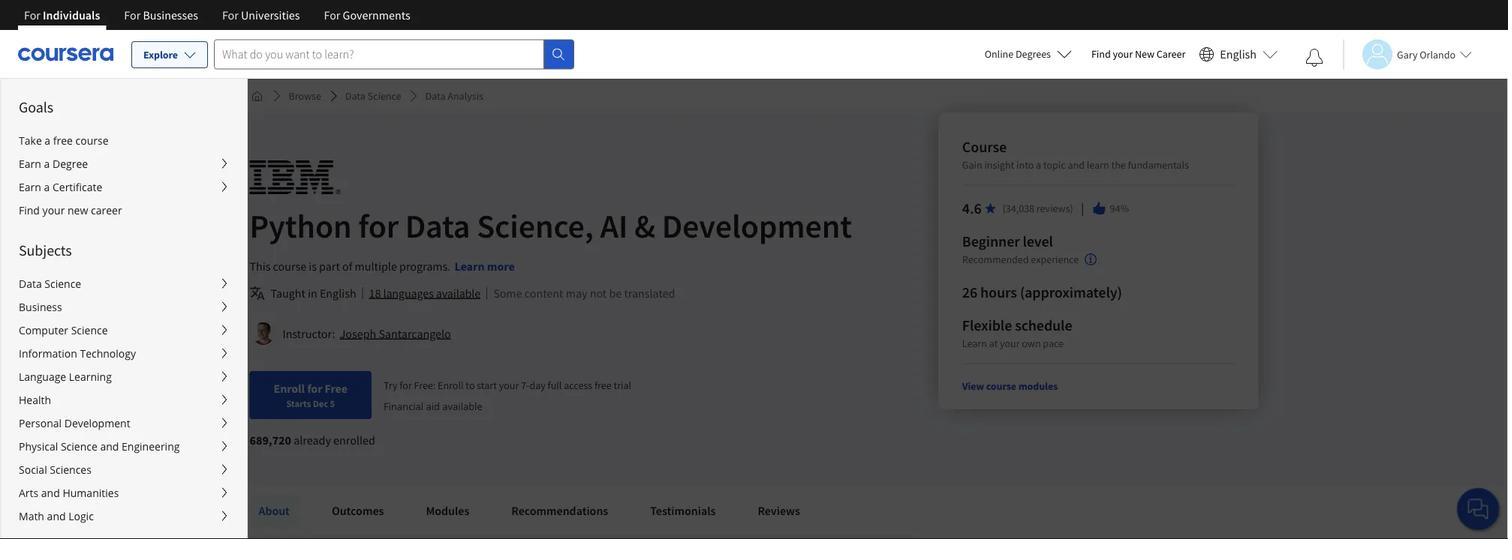 Task type: vqa. For each thing, say whether or not it's contained in the screenshot.
the 'information technology'
yes



Task type: locate. For each thing, give the bounding box(es) containing it.
enroll inside try for free: enroll to start your 7-day full access free trial financial aid available
[[438, 379, 464, 392]]

0 vertical spatial find
[[1092, 47, 1111, 61]]

available down learn more button at the left
[[436, 286, 481, 301]]

0 vertical spatial data science
[[345, 89, 401, 103]]

your right at
[[1000, 337, 1020, 351]]

learning
[[69, 370, 112, 384]]

for
[[24, 8, 40, 23], [124, 8, 141, 23], [222, 8, 239, 23], [324, 8, 340, 23]]

for inside try for free: enroll to start your 7-day full access free trial financial aid available
[[400, 379, 412, 392]]

4 for from the left
[[324, 8, 340, 23]]

for inside enroll for free starts dec 5
[[307, 381, 322, 396]]

find left new
[[1092, 47, 1111, 61]]

and
[[1068, 158, 1085, 172], [100, 440, 119, 454], [41, 486, 60, 501], [47, 510, 66, 524]]

ai
[[600, 205, 628, 247]]

1 vertical spatial find
[[19, 203, 40, 218]]

a inside course gain insight into a topic and learn the fundamentals
[[1036, 158, 1041, 172]]

for left governments
[[324, 8, 340, 23]]

data up business
[[19, 277, 42, 291]]

science inside popup button
[[45, 277, 81, 291]]

recommended
[[962, 253, 1029, 267]]

0 vertical spatial development
[[662, 205, 852, 247]]

available down to
[[442, 400, 482, 413]]

None search field
[[214, 39, 574, 69]]

financial
[[384, 400, 424, 413]]

science for computer science dropdown button
[[71, 324, 108, 338]]

business
[[19, 300, 62, 315]]

1 horizontal spatial learn
[[962, 337, 987, 351]]

1 vertical spatial available
[[442, 400, 482, 413]]

find down earn a certificate
[[19, 203, 40, 218]]

2 for from the left
[[124, 8, 141, 23]]

1 vertical spatial free
[[595, 379, 612, 392]]

recommendations
[[512, 504, 608, 519]]

find your new career link
[[1084, 45, 1193, 64]]

gain
[[962, 158, 982, 172]]

1 horizontal spatial enroll
[[438, 379, 464, 392]]

may
[[566, 286, 587, 301]]

gary orlando button
[[1343, 39, 1472, 69]]

enroll left to
[[438, 379, 464, 392]]

course
[[76, 134, 109, 148], [273, 259, 306, 274], [986, 380, 1016, 393]]

social sciences button
[[1, 459, 247, 482]]

programs.
[[399, 259, 451, 274]]

a for certificate
[[44, 180, 50, 194]]

personal
[[19, 417, 62, 431]]

2 earn from the top
[[19, 180, 41, 194]]

1 vertical spatial learn
[[962, 337, 987, 351]]

financial aid available button
[[384, 400, 482, 413]]

for left universities
[[222, 8, 239, 23]]

earn inside popup button
[[19, 180, 41, 194]]

and right arts
[[41, 486, 60, 501]]

for for governments
[[324, 8, 340, 23]]

instructor:
[[283, 327, 335, 342]]

close image
[[903, 94, 923, 113], [903, 94, 923, 113], [903, 94, 923, 113], [903, 94, 923, 113], [903, 94, 923, 113], [903, 94, 923, 113], [903, 94, 923, 113]]

your left 7-
[[499, 379, 519, 392]]

0 horizontal spatial free
[[53, 134, 73, 148]]

your left new at left top
[[42, 203, 65, 218]]

close image
[[903, 94, 923, 113], [903, 94, 923, 113], [903, 94, 923, 113], [903, 94, 923, 113], [903, 94, 923, 113], [903, 94, 923, 113]]

for right try
[[400, 379, 412, 392]]

learn
[[1087, 158, 1109, 172]]

a inside earn a certificate popup button
[[44, 180, 50, 194]]

modules link
[[417, 495, 478, 528]]

find for find your new career
[[1092, 47, 1111, 61]]

a left degree
[[44, 157, 50, 171]]

course up degree
[[76, 134, 109, 148]]

course inside explore menu element
[[76, 134, 109, 148]]

universities
[[241, 8, 300, 23]]

0 horizontal spatial course
[[76, 134, 109, 148]]

english
[[1220, 47, 1257, 62], [320, 286, 356, 301]]

home image
[[251, 90, 263, 102]]

course left the is
[[273, 259, 306, 274]]

your inside flexible schedule learn at your own pace
[[1000, 337, 1020, 351]]

physical science and engineering button
[[1, 435, 247, 459]]

for governments
[[324, 8, 410, 23]]

a down earn a degree
[[44, 180, 50, 194]]

free left trial
[[595, 379, 612, 392]]

free up degree
[[53, 134, 73, 148]]

a right take
[[45, 134, 50, 148]]

(34,038
[[1003, 202, 1035, 215]]

and right topic
[[1068, 158, 1085, 172]]

a inside take a free course link
[[45, 134, 50, 148]]

2 vertical spatial course
[[986, 380, 1016, 393]]

and left logic
[[47, 510, 66, 524]]

goals
[[19, 98, 53, 117]]

0 horizontal spatial for
[[307, 381, 322, 396]]

try
[[384, 379, 398, 392]]

reviews link
[[749, 495, 809, 528]]

for up "multiple"
[[358, 205, 399, 247]]

0 horizontal spatial development
[[64, 417, 130, 431]]

earn
[[19, 157, 41, 171], [19, 180, 41, 194]]

translated
[[624, 286, 675, 301]]

science up business
[[45, 277, 81, 291]]

0 vertical spatial earn
[[19, 157, 41, 171]]

computer science button
[[1, 319, 247, 342]]

english right career
[[1220, 47, 1257, 62]]

english right in
[[320, 286, 356, 301]]

science inside dropdown button
[[61, 440, 97, 454]]

1 earn from the top
[[19, 157, 41, 171]]

data science down what do you want to learn? text box
[[345, 89, 401, 103]]

explore
[[143, 48, 178, 62]]

|
[[1079, 200, 1086, 217]]

enroll up starts
[[274, 381, 305, 396]]

0 vertical spatial learn
[[455, 259, 485, 274]]

1 horizontal spatial free
[[595, 379, 612, 392]]

1 vertical spatial earn
[[19, 180, 41, 194]]

trial
[[614, 379, 631, 392]]

certificate
[[53, 180, 102, 194]]

(approximately)
[[1020, 283, 1122, 302]]

18
[[369, 286, 381, 301]]

information technology
[[19, 347, 136, 361]]

be
[[609, 286, 622, 301]]

take a free course link
[[1, 129, 247, 152]]

arts
[[19, 486, 38, 501]]

python for data science, ai & development
[[250, 205, 852, 247]]

your inside try for free: enroll to start your 7-day full access free trial financial aid available
[[499, 379, 519, 392]]

personal development
[[19, 417, 130, 431]]

1 vertical spatial data science
[[19, 277, 81, 291]]

at
[[989, 337, 998, 351]]

1 horizontal spatial course
[[273, 259, 306, 274]]

1 horizontal spatial for
[[358, 205, 399, 247]]

language learning
[[19, 370, 112, 384]]

beginner level recommended experience
[[962, 232, 1079, 267]]

a for degree
[[44, 157, 50, 171]]

0 horizontal spatial find
[[19, 203, 40, 218]]

for for try
[[400, 379, 412, 392]]

1 horizontal spatial find
[[1092, 47, 1111, 61]]

menu item
[[246, 78, 952, 540]]

data science inside popup button
[[19, 277, 81, 291]]

data science link
[[339, 83, 407, 110]]

94%
[[1110, 202, 1129, 215]]

learn more button
[[455, 257, 515, 276]]

learn left 'more'
[[455, 259, 485, 274]]

the
[[1111, 158, 1126, 172]]

0 vertical spatial english
[[1220, 47, 1257, 62]]

course
[[962, 138, 1007, 157]]

flexible schedule learn at your own pace
[[962, 316, 1072, 351]]

0 horizontal spatial english
[[320, 286, 356, 301]]

data science
[[345, 89, 401, 103], [19, 277, 81, 291]]

is
[[309, 259, 317, 274]]

1 vertical spatial course
[[273, 259, 306, 274]]

a right into
[[1036, 158, 1041, 172]]

to
[[466, 379, 475, 392]]

more
[[487, 259, 515, 274]]

earn inside dropdown button
[[19, 157, 41, 171]]

chat with us image
[[1466, 498, 1490, 522]]

3 for from the left
[[222, 8, 239, 23]]

santarcangelo
[[379, 327, 451, 342]]

own
[[1022, 337, 1041, 351]]

science up information technology at bottom
[[71, 324, 108, 338]]

outcomes
[[332, 504, 384, 519]]

1 horizontal spatial english
[[1220, 47, 1257, 62]]

joseph santarcangelo image
[[252, 323, 274, 345]]

individuals
[[43, 8, 100, 23]]

learn left at
[[962, 337, 987, 351]]

explore button
[[131, 41, 208, 68]]

find your new career
[[19, 203, 122, 218]]

for up dec at the left bottom of page
[[307, 381, 322, 396]]

for left businesses
[[124, 8, 141, 23]]

group
[[0, 78, 952, 540]]

data science up business
[[19, 277, 81, 291]]

7-
[[521, 379, 530, 392]]

course right the view
[[986, 380, 1016, 393]]

1 horizontal spatial development
[[662, 205, 852, 247]]

view course modules link
[[962, 380, 1058, 393]]

1 for from the left
[[24, 8, 40, 23]]

2 horizontal spatial course
[[986, 380, 1016, 393]]

career
[[1157, 47, 1186, 61]]

health
[[19, 393, 51, 408]]

0 horizontal spatial learn
[[455, 259, 485, 274]]

2 horizontal spatial for
[[400, 379, 412, 392]]

for left individuals
[[24, 8, 40, 23]]

starts
[[286, 398, 311, 410]]

of
[[342, 259, 352, 274]]

science down personal development
[[61, 440, 97, 454]]

earn down earn a degree
[[19, 180, 41, 194]]

earn for earn a degree
[[19, 157, 41, 171]]

for for python
[[358, 205, 399, 247]]

find inside explore menu element
[[19, 203, 40, 218]]

What do you want to learn? text field
[[214, 39, 544, 69]]

earn down take
[[19, 157, 41, 171]]

0 vertical spatial free
[[53, 134, 73, 148]]

0 vertical spatial course
[[76, 134, 109, 148]]

a inside earn a degree dropdown button
[[44, 157, 50, 171]]

pace
[[1043, 337, 1064, 351]]

science inside dropdown button
[[71, 324, 108, 338]]

group containing goals
[[0, 78, 952, 540]]

access
[[564, 379, 592, 392]]

find your new career link
[[1, 199, 247, 222]]

aid
[[426, 400, 440, 413]]

0 horizontal spatial enroll
[[274, 381, 305, 396]]

and up social sciences popup button
[[100, 440, 119, 454]]

ibm image
[[250, 161, 340, 194]]

free
[[53, 134, 73, 148], [595, 379, 612, 392]]

0 horizontal spatial data science
[[19, 277, 81, 291]]

1 vertical spatial development
[[64, 417, 130, 431]]

0 vertical spatial available
[[436, 286, 481, 301]]

a
[[45, 134, 50, 148], [44, 157, 50, 171], [1036, 158, 1041, 172], [44, 180, 50, 194]]



Task type: describe. For each thing, give the bounding box(es) containing it.
1 vertical spatial english
[[320, 286, 356, 301]]

for for universities
[[222, 8, 239, 23]]

degrees
[[1016, 47, 1051, 61]]

computer
[[19, 324, 68, 338]]

this course is part of multiple programs. learn more
[[250, 259, 515, 274]]

5
[[330, 398, 335, 410]]

earn a certificate
[[19, 180, 102, 194]]

taught
[[271, 286, 305, 301]]

schedule
[[1015, 316, 1072, 335]]

earn a degree button
[[1, 152, 247, 176]]

browse link
[[283, 83, 327, 110]]

flexible
[[962, 316, 1012, 335]]

18 languages available button
[[369, 285, 481, 303]]

your left new
[[1113, 47, 1133, 61]]

businesses
[[143, 8, 198, 23]]

this
[[250, 259, 271, 274]]

banner navigation
[[12, 0, 422, 30]]

data inside popup button
[[19, 277, 42, 291]]

science for physical science and engineering dropdown button
[[61, 440, 97, 454]]

science down what do you want to learn? text box
[[368, 89, 401, 103]]

math
[[19, 510, 44, 524]]

data left the analysis
[[425, 89, 446, 103]]

dec
[[313, 398, 328, 410]]

not
[[590, 286, 607, 301]]

online degrees button
[[973, 38, 1084, 71]]

humanities
[[63, 486, 119, 501]]

online degrees
[[985, 47, 1051, 61]]

view
[[962, 380, 984, 393]]

free:
[[414, 379, 436, 392]]

arts and humanities button
[[1, 482, 247, 505]]

for for individuals
[[24, 8, 40, 23]]

online
[[985, 47, 1014, 61]]

show notifications image
[[1306, 49, 1324, 67]]

degree
[[53, 157, 88, 171]]

about link
[[250, 495, 299, 528]]

for universities
[[222, 8, 300, 23]]

math and logic
[[19, 510, 94, 524]]

689,720 already enrolled
[[250, 433, 375, 448]]

reviews
[[758, 504, 800, 519]]

into
[[1017, 158, 1034, 172]]

coursera image
[[18, 42, 113, 66]]

math and logic button
[[1, 505, 247, 529]]

view course modules
[[962, 380, 1058, 393]]

1 horizontal spatial data science
[[345, 89, 401, 103]]

find for find your new career
[[19, 203, 40, 218]]

outcomes link
[[323, 495, 393, 528]]

personal development button
[[1, 412, 247, 435]]

english inside english button
[[1220, 47, 1257, 62]]

science for data science popup button
[[45, 277, 81, 291]]

free inside try for free: enroll to start your 7-day full access free trial financial aid available
[[595, 379, 612, 392]]

in
[[308, 286, 317, 301]]

computer science
[[19, 324, 108, 338]]

for for enroll
[[307, 381, 322, 396]]

testimonials link
[[641, 495, 725, 528]]

analysis
[[448, 89, 483, 103]]

python
[[250, 205, 352, 247]]

science,
[[477, 205, 594, 247]]

available inside button
[[436, 286, 481, 301]]

data science button
[[1, 273, 247, 296]]

available inside try for free: enroll to start your 7-day full access free trial financial aid available
[[442, 400, 482, 413]]

course for this course is part of multiple programs. learn more
[[273, 259, 306, 274]]

enroll inside enroll for free starts dec 5
[[274, 381, 305, 396]]

course for view course modules
[[986, 380, 1016, 393]]

18 languages available
[[369, 286, 481, 301]]

multiple
[[355, 259, 397, 274]]

26 hours (approximately)
[[962, 283, 1122, 302]]

find your new career
[[1092, 47, 1186, 61]]

day
[[530, 379, 546, 392]]

data down what do you want to learn? text box
[[345, 89, 365, 103]]

start
[[477, 379, 497, 392]]

part
[[319, 259, 340, 274]]

take
[[19, 134, 42, 148]]

data up programs.
[[405, 205, 470, 247]]

physical
[[19, 440, 58, 454]]

a for free
[[45, 134, 50, 148]]

(34,038 reviews) |
[[1003, 200, 1086, 217]]

explore menu element
[[1, 79, 247, 540]]

language learning button
[[1, 366, 247, 389]]

for for businesses
[[124, 8, 141, 23]]

earn a certificate button
[[1, 176, 247, 199]]

earn for earn a certificate
[[19, 180, 41, 194]]

and inside popup button
[[41, 486, 60, 501]]

about
[[259, 504, 290, 519]]

&
[[634, 205, 655, 247]]

and inside dropdown button
[[100, 440, 119, 454]]

arts and humanities
[[19, 486, 119, 501]]

engineering
[[122, 440, 180, 454]]

and inside "dropdown button"
[[47, 510, 66, 524]]

development inside the "personal development" popup button
[[64, 417, 130, 431]]

and inside course gain insight into a topic and learn the fundamentals
[[1068, 158, 1085, 172]]

your inside explore menu element
[[42, 203, 65, 218]]

gary
[[1397, 48, 1418, 61]]

experience
[[1031, 253, 1079, 267]]

technology
[[80, 347, 136, 361]]

take a free course
[[19, 134, 109, 148]]

enrolled
[[333, 433, 375, 448]]

already
[[294, 433, 331, 448]]

course gain insight into a topic and learn the fundamentals
[[962, 138, 1189, 172]]

free inside take a free course link
[[53, 134, 73, 148]]

testimonials
[[650, 504, 716, 519]]

new
[[1135, 47, 1155, 61]]

learn inside flexible schedule learn at your own pace
[[962, 337, 987, 351]]

reviews)
[[1037, 202, 1073, 215]]

language
[[19, 370, 66, 384]]

full
[[548, 379, 562, 392]]

social sciences
[[19, 463, 91, 477]]

some content may not be translated
[[493, 286, 675, 301]]



